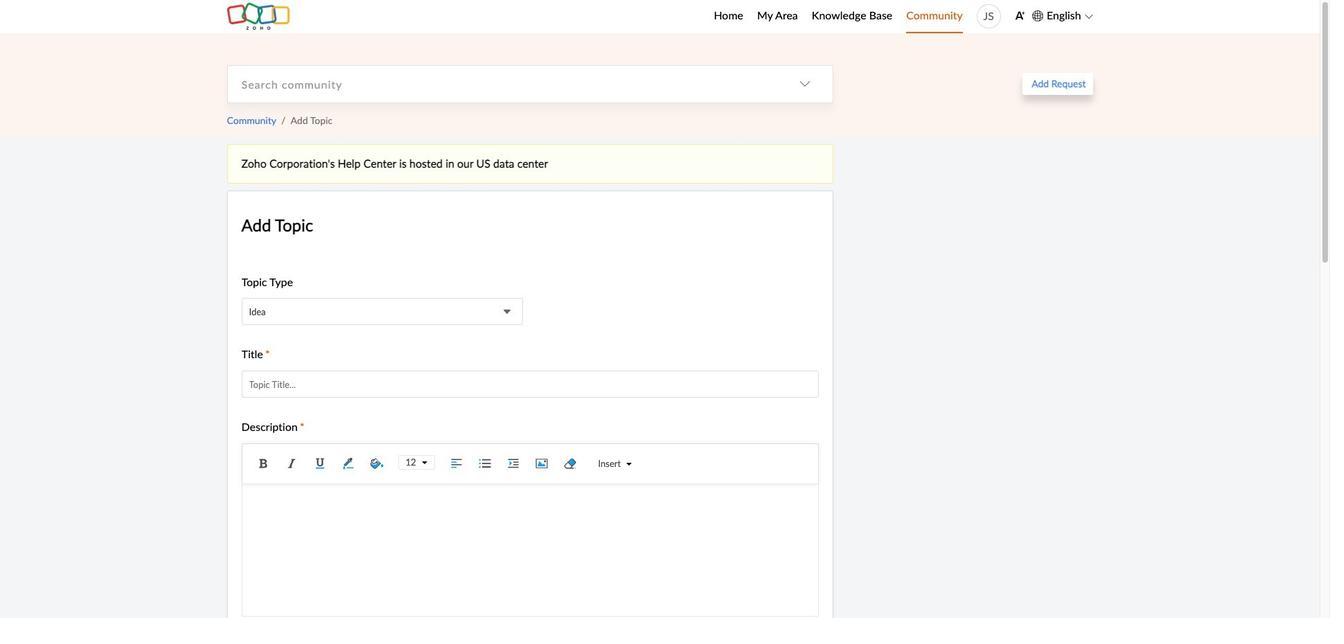Task type: vqa. For each thing, say whether or not it's contained in the screenshot.
HEADING
no



Task type: locate. For each thing, give the bounding box(es) containing it.
Topic Title... field
[[242, 370, 819, 398]]

user preference element
[[1015, 6, 1026, 27]]

italic (ctrl+i) image
[[281, 453, 302, 474]]

choose category element
[[777, 66, 833, 102]]

insert options image
[[621, 461, 632, 467]]

Search community  field
[[228, 66, 777, 102]]

lists image
[[474, 453, 495, 474]]

topic type element
[[242, 298, 523, 326]]

insert image image
[[531, 453, 552, 474]]

underline (ctrl+u) image
[[309, 453, 330, 474]]

font size image
[[416, 460, 427, 465]]

background color image
[[366, 453, 387, 474]]



Task type: describe. For each thing, give the bounding box(es) containing it.
choose languages element
[[1032, 7, 1093, 25]]

clear formatting image
[[560, 453, 580, 474]]

choose category image
[[799, 78, 810, 90]]

align image
[[446, 453, 467, 474]]

indent image
[[503, 453, 524, 474]]

bold (ctrl+b) image
[[253, 453, 273, 474]]

font color image
[[338, 453, 359, 474]]

user preference image
[[1015, 10, 1026, 21]]



